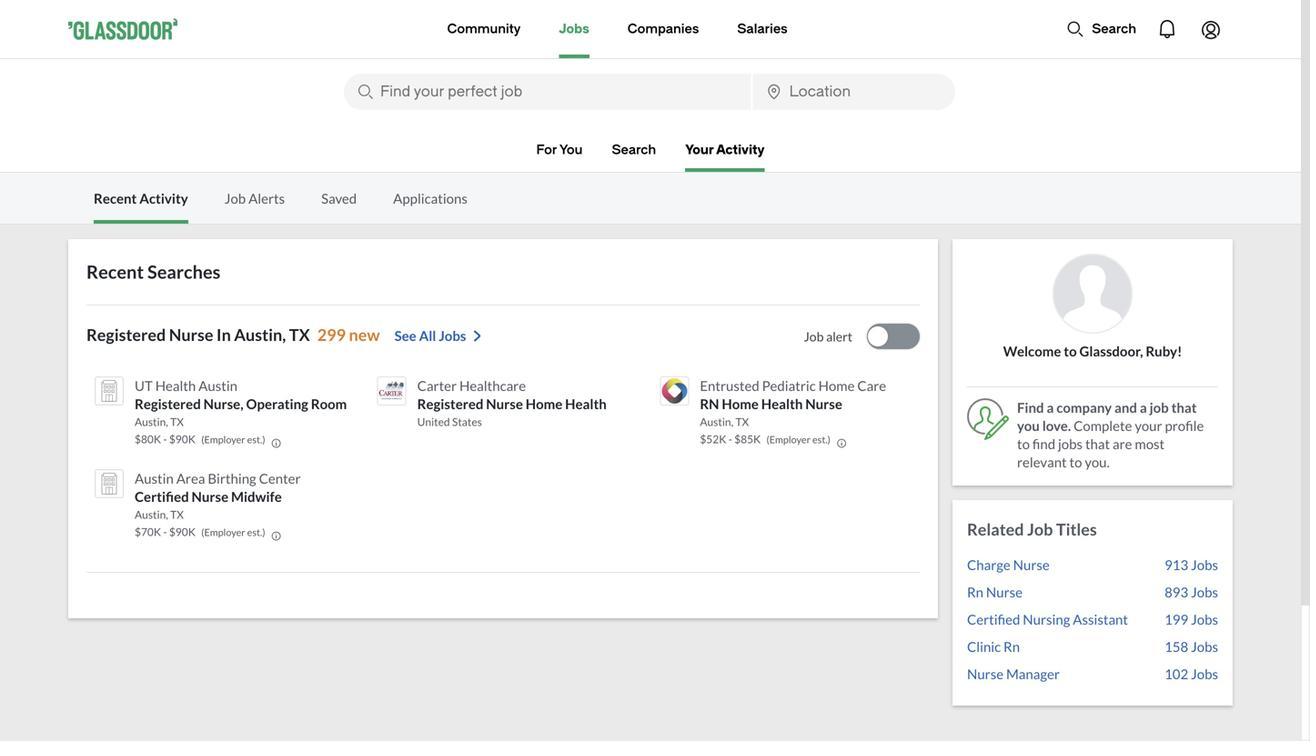 Task type: describe. For each thing, give the bounding box(es) containing it.
recent searches
[[86, 261, 221, 283]]

in
[[217, 325, 231, 345]]

jobs
[[1059, 436, 1083, 452]]

health inside entrusted pediatric home care rn home health nurse austin, tx
[[762, 396, 803, 412]]

find
[[1033, 436, 1056, 452]]

102 jobs
[[1165, 666, 1219, 683]]

ut
[[135, 378, 153, 394]]

nurse for rn nurse
[[987, 584, 1023, 601]]

2 vertical spatial nurse
[[968, 666, 1004, 683]]

jobs up "search keyword" field
[[559, 21, 590, 36]]

clinic rn
[[968, 639, 1020, 655]]

recent activity link
[[94, 190, 188, 224]]

2 a from the left
[[1140, 400, 1148, 416]]

birthing
[[208, 471, 256, 487]]

recent for recent searches
[[86, 261, 144, 283]]

alert
[[827, 329, 853, 345]]

$70k - $90k (employer est.)
[[135, 526, 265, 539]]

$52k - $85k (employer est.)
[[700, 433, 831, 446]]

nurse,
[[204, 396, 244, 412]]

jobs for clinic rn
[[1192, 639, 1219, 655]]

158 jobs
[[1165, 639, 1219, 655]]

operating
[[246, 396, 308, 412]]

entrusted pediatric home care logo image
[[660, 377, 689, 406]]

new
[[349, 325, 380, 345]]

see all jobs
[[395, 328, 466, 344]]

applications
[[393, 190, 468, 207]]

jobs right all
[[439, 328, 466, 344]]

ut health austin registered nurse, operating room austin, tx
[[135, 378, 347, 429]]

see all jobs link
[[395, 328, 485, 345]]

est.) for midwife
[[247, 527, 265, 539]]

102
[[1165, 666, 1189, 683]]

nurse inside entrusted pediatric home care rn home health nurse austin, tx
[[806, 396, 843, 412]]

jobs for charge nurse
[[1192, 557, 1219, 573]]

913 jobs
[[1165, 557, 1219, 573]]

$90k for certified
[[169, 526, 196, 539]]

$52k
[[700, 433, 727, 446]]

ruby!
[[1146, 343, 1183, 360]]

jobs for certified nursing assistant
[[1192, 612, 1219, 628]]

you
[[560, 142, 583, 157]]

1 a from the left
[[1047, 400, 1054, 416]]

salaries
[[738, 21, 788, 36]]

for
[[537, 142, 557, 157]]

0 horizontal spatial rn
[[968, 584, 984, 601]]

jobs for rn nurse
[[1192, 584, 1219, 601]]

saved
[[321, 190, 357, 207]]

states
[[452, 416, 482, 429]]

carter
[[417, 378, 457, 394]]

certified
[[135, 489, 189, 505]]

rn
[[700, 396, 720, 412]]

jobs link
[[559, 0, 590, 58]]

care
[[858, 378, 887, 394]]

for you
[[537, 142, 583, 157]]

most
[[1135, 436, 1165, 452]]

(employer for operating
[[201, 434, 245, 446]]

and
[[1115, 400, 1138, 416]]

titles
[[1057, 520, 1098, 540]]

for you link
[[537, 142, 583, 168]]

find a company and a job that you love.
[[1018, 400, 1197, 434]]

certified nursing assistant
[[968, 612, 1129, 628]]

alerts
[[249, 190, 285, 207]]

299
[[317, 325, 346, 345]]

companies link
[[628, 0, 699, 58]]

registered inside carter healthcare registered nurse home health united states
[[417, 396, 484, 412]]

2 vertical spatial job
[[1028, 520, 1053, 540]]

entrusted
[[700, 378, 760, 394]]

entrusted pediatric home care rn home health nurse austin, tx
[[700, 378, 887, 429]]

relevant
[[1018, 454, 1067, 471]]

healthcare
[[460, 378, 526, 394]]

complete your profile to find jobs that are most relevant to you.
[[1018, 418, 1205, 471]]

tx left 299 at the left top of page
[[289, 325, 310, 345]]

est.) for health
[[813, 434, 831, 446]]

glassdoor,
[[1080, 343, 1144, 360]]

1 vertical spatial to
[[1018, 436, 1030, 452]]

applications link
[[393, 190, 468, 207]]

tx inside ut health austin registered nurse, operating room austin, tx
[[170, 416, 184, 429]]

job for job alerts
[[225, 190, 246, 207]]

search link
[[612, 142, 656, 168]]

none field search location
[[753, 74, 956, 110]]

1 horizontal spatial home
[[722, 396, 759, 412]]

search button
[[1058, 11, 1146, 47]]

nurse inside "austin area birthing center certified nurse midwife austin, tx"
[[192, 489, 229, 505]]

love.
[[1043, 418, 1072, 434]]

$70k
[[135, 526, 161, 539]]

are
[[1113, 436, 1133, 452]]

none field "search keyword"
[[344, 74, 751, 110]]

austin, inside "austin area birthing center certified nurse midwife austin, tx"
[[135, 508, 168, 522]]

certified
[[968, 612, 1021, 628]]

2 vertical spatial to
[[1070, 454, 1083, 471]]

your activity link
[[686, 142, 765, 172]]

charge nurse
[[968, 557, 1050, 573]]

that for jobs
[[1086, 436, 1111, 452]]

0 horizontal spatial search
[[612, 142, 656, 157]]

(employer for nurse
[[201, 527, 245, 539]]

nurse manager
[[968, 666, 1060, 683]]

activity for recent activity
[[139, 190, 188, 207]]

community
[[447, 21, 521, 36]]

job
[[1150, 400, 1169, 416]]

$80k
[[135, 433, 161, 446]]

manager
[[1007, 666, 1060, 683]]

area
[[176, 471, 205, 487]]

austin area birthing center certified nurse midwife austin, tx
[[135, 471, 301, 522]]

searches
[[147, 261, 221, 283]]

home inside carter healthcare registered nurse home health united states
[[526, 396, 563, 412]]



Task type: vqa. For each thing, say whether or not it's contained in the screenshot.
Cisco Systems image
no



Task type: locate. For each thing, give the bounding box(es) containing it.
est.)
[[247, 434, 265, 446], [813, 434, 831, 446], [247, 527, 265, 539]]

assistant
[[1073, 612, 1129, 628]]

1 vertical spatial rn
[[1004, 639, 1020, 655]]

health right ut at the left of page
[[155, 378, 196, 394]]

$90k
[[169, 433, 196, 446], [169, 526, 196, 539]]

913
[[1165, 557, 1189, 573]]

jobs right 893
[[1192, 584, 1219, 601]]

0 horizontal spatial health
[[155, 378, 196, 394]]

that up profile
[[1172, 400, 1197, 416]]

jobs right 102
[[1192, 666, 1219, 683]]

1 vertical spatial job
[[804, 329, 824, 345]]

-
[[163, 433, 167, 446], [729, 433, 733, 446], [163, 526, 167, 539]]

united
[[417, 416, 450, 429]]

austin up certified
[[135, 471, 174, 487]]

1 vertical spatial that
[[1086, 436, 1111, 452]]

a up love.
[[1047, 400, 1054, 416]]

health down pediatric
[[762, 396, 803, 412]]

registered up ut at the left of page
[[86, 325, 166, 345]]

job left alert
[[804, 329, 824, 345]]

jobs for nurse manager
[[1192, 666, 1219, 683]]

austin, up $70k
[[135, 508, 168, 522]]

nurse down related job titles
[[1014, 557, 1050, 573]]

profile
[[1166, 418, 1205, 434]]

that inside the find a company and a job that you love.
[[1172, 400, 1197, 416]]

home
[[819, 378, 855, 394], [526, 396, 563, 412], [722, 396, 759, 412]]

0 horizontal spatial none field
[[344, 74, 751, 110]]

0 vertical spatial recent
[[94, 190, 137, 207]]

0 vertical spatial job
[[225, 190, 246, 207]]

room
[[311, 396, 347, 412]]

Search location field
[[753, 74, 956, 110]]

you.
[[1085, 454, 1110, 471]]

job left titles
[[1028, 520, 1053, 540]]

(employer inside $52k - $85k (employer est.)
[[767, 434, 811, 446]]

- right $70k
[[163, 526, 167, 539]]

0 vertical spatial activity
[[716, 142, 765, 157]]

1 horizontal spatial austin
[[199, 378, 238, 394]]

(employer inside $80k - $90k (employer est.)
[[201, 434, 245, 446]]

- for rn
[[729, 433, 733, 446]]

job left "alerts"
[[225, 190, 246, 207]]

est.) down entrusted pediatric home care rn home health nurse austin, tx
[[813, 434, 831, 446]]

that up "you."
[[1086, 436, 1111, 452]]

salaries link
[[738, 0, 788, 58]]

recent left searches
[[86, 261, 144, 283]]

austin, inside entrusted pediatric home care rn home health nurse austin, tx
[[700, 416, 734, 429]]

jobs
[[559, 21, 590, 36], [439, 328, 466, 344], [1192, 557, 1219, 573], [1192, 584, 1219, 601], [1192, 612, 1219, 628], [1192, 639, 1219, 655], [1192, 666, 1219, 683]]

1 vertical spatial $90k
[[169, 526, 196, 539]]

0 horizontal spatial that
[[1086, 436, 1111, 452]]

that
[[1172, 400, 1197, 416], [1086, 436, 1111, 452]]

Search keyword field
[[344, 74, 751, 110]]

199 jobs
[[1165, 612, 1219, 628]]

that inside complete your profile to find jobs that are most relevant to you.
[[1086, 436, 1111, 452]]

158
[[1165, 639, 1189, 655]]

registered inside ut health austin registered nurse, operating room austin, tx
[[135, 396, 201, 412]]

1 horizontal spatial activity
[[716, 142, 765, 157]]

2 horizontal spatial home
[[819, 378, 855, 394]]

austin, up $80k
[[135, 416, 168, 429]]

jobs right 158
[[1192, 639, 1219, 655]]

to right welcome
[[1064, 343, 1077, 360]]

midwife
[[231, 489, 282, 505]]

recent activity
[[94, 190, 188, 207]]

1 horizontal spatial none field
[[753, 74, 956, 110]]

- left $85k
[[729, 433, 733, 446]]

health inside ut health austin registered nurse, operating room austin, tx
[[155, 378, 196, 394]]

you
[[1018, 418, 1040, 434]]

tx down certified
[[170, 508, 184, 522]]

nurse for charge nurse
[[1014, 557, 1050, 573]]

to
[[1064, 343, 1077, 360], [1018, 436, 1030, 452], [1070, 454, 1083, 471]]

- for nurse,
[[163, 433, 167, 446]]

1 vertical spatial nurse
[[987, 584, 1023, 601]]

0 horizontal spatial austin
[[135, 471, 174, 487]]

rn nurse
[[968, 584, 1023, 601]]

2 none field from the left
[[753, 74, 956, 110]]

nursing
[[1023, 612, 1071, 628]]

- for certified
[[163, 526, 167, 539]]

1 vertical spatial activity
[[139, 190, 188, 207]]

activity inside 'link'
[[139, 190, 188, 207]]

1 horizontal spatial job
[[804, 329, 824, 345]]

all
[[419, 328, 436, 344]]

your activity
[[686, 142, 765, 157]]

1 vertical spatial search
[[612, 142, 656, 157]]

to down you
[[1018, 436, 1030, 452]]

search inside button
[[1092, 21, 1137, 36]]

health left entrusted pediatric home care logo
[[565, 396, 607, 412]]

1 vertical spatial recent
[[86, 261, 144, 283]]

jobs right 913
[[1192, 557, 1219, 573]]

2 horizontal spatial job
[[1028, 520, 1053, 540]]

rn up nurse manager
[[1004, 639, 1020, 655]]

companies
[[628, 21, 699, 36]]

0 horizontal spatial job
[[225, 190, 246, 207]]

tx
[[289, 325, 310, 345], [170, 416, 184, 429], [736, 416, 749, 429], [170, 508, 184, 522]]

austin, inside ut health austin registered nurse, operating room austin, tx
[[135, 416, 168, 429]]

job for job alert
[[804, 329, 824, 345]]

carter healthcare logo image
[[377, 377, 407, 406]]

(employer inside "$70k - $90k (employer est.)"
[[201, 527, 245, 539]]

nurse left in at the top left of the page
[[169, 325, 213, 345]]

a left job
[[1140, 400, 1148, 416]]

tx inside "austin area birthing center certified nurse midwife austin, tx"
[[170, 508, 184, 522]]

$90k right $70k
[[169, 526, 196, 539]]

recent
[[94, 190, 137, 207], [86, 261, 144, 283]]

0 vertical spatial search
[[1092, 21, 1137, 36]]

austin inside "austin area birthing center certified nurse midwife austin, tx"
[[135, 471, 174, 487]]

0 vertical spatial austin
[[199, 378, 238, 394]]

tx up $80k - $90k (employer est.)
[[170, 416, 184, 429]]

nurse inside carter healthcare registered nurse home health united states
[[486, 396, 523, 412]]

nurse down area
[[192, 489, 229, 505]]

home down entrusted
[[722, 396, 759, 412]]

(employer for home
[[767, 434, 811, 446]]

recent up recent searches
[[94, 190, 137, 207]]

nurse down healthcare
[[486, 396, 523, 412]]

0 vertical spatial that
[[1172, 400, 1197, 416]]

tx inside entrusted pediatric home care rn home health nurse austin, tx
[[736, 416, 749, 429]]

job alerts
[[225, 190, 285, 207]]

$90k right $80k
[[169, 433, 196, 446]]

center
[[259, 471, 301, 487]]

austin, right in at the top left of the page
[[234, 325, 286, 345]]

your
[[686, 142, 714, 157]]

community link
[[447, 0, 521, 58]]

0 vertical spatial $90k
[[169, 433, 196, 446]]

find
[[1018, 400, 1045, 416]]

$80k - $90k (employer est.)
[[135, 433, 265, 446]]

$90k for nurse,
[[169, 433, 196, 446]]

pediatric
[[762, 378, 816, 394]]

est.) for room
[[247, 434, 265, 446]]

austin, up $52k
[[700, 416, 734, 429]]

a
[[1047, 400, 1054, 416], [1140, 400, 1148, 416]]

(employer down entrusted pediatric home care rn home health nurse austin, tx
[[767, 434, 811, 446]]

recent for recent activity
[[94, 190, 137, 207]]

nurse
[[1014, 557, 1050, 573], [987, 584, 1023, 601], [968, 666, 1004, 683]]

rn
[[968, 584, 984, 601], [1004, 639, 1020, 655]]

1 vertical spatial austin
[[135, 471, 174, 487]]

est.) down midwife
[[247, 527, 265, 539]]

1 horizontal spatial a
[[1140, 400, 1148, 416]]

carter healthcare registered nurse home health united states
[[417, 378, 607, 429]]

893
[[1165, 584, 1189, 601]]

1 horizontal spatial that
[[1172, 400, 1197, 416]]

clinic
[[968, 639, 1001, 655]]

0 horizontal spatial a
[[1047, 400, 1054, 416]]

1 horizontal spatial rn
[[1004, 639, 1020, 655]]

health inside carter healthcare registered nurse home health united states
[[565, 396, 607, 412]]

nurse down the charge nurse
[[987, 584, 1023, 601]]

0 horizontal spatial home
[[526, 396, 563, 412]]

0 vertical spatial rn
[[968, 584, 984, 601]]

charge
[[968, 557, 1011, 573]]

0 horizontal spatial activity
[[139, 190, 188, 207]]

registered down carter
[[417, 396, 484, 412]]

tx up $85k
[[736, 416, 749, 429]]

related job titles
[[968, 520, 1098, 540]]

activity up recent searches
[[139, 190, 188, 207]]

job alerts link
[[225, 190, 285, 207]]

None field
[[344, 74, 751, 110], [753, 74, 956, 110]]

(employer down "austin area birthing center certified nurse midwife austin, tx" at bottom
[[201, 527, 245, 539]]

1 none field from the left
[[344, 74, 751, 110]]

that for job
[[1172, 400, 1197, 416]]

activity right 'your'
[[716, 142, 765, 157]]

search
[[1092, 21, 1137, 36], [612, 142, 656, 157]]

home left care
[[819, 378, 855, 394]]

recent inside 'link'
[[94, 190, 137, 207]]

(employer down nurse,
[[201, 434, 245, 446]]

registered down ut at the left of page
[[135, 396, 201, 412]]

austin inside ut health austin registered nurse, operating room austin, tx
[[199, 378, 238, 394]]

saved link
[[321, 190, 357, 207]]

company
[[1057, 400, 1112, 416]]

rn down charge
[[968, 584, 984, 601]]

home down healthcare
[[526, 396, 563, 412]]

(employer
[[201, 434, 245, 446], [767, 434, 811, 446], [201, 527, 245, 539]]

est.) down ut health austin registered nurse, operating room austin, tx
[[247, 434, 265, 446]]

1 horizontal spatial search
[[1092, 21, 1137, 36]]

welcome to glassdoor, ruby!
[[1004, 343, 1183, 360]]

2 $90k from the top
[[169, 526, 196, 539]]

893 jobs
[[1165, 584, 1219, 601]]

to down jobs
[[1070, 454, 1083, 471]]

2 horizontal spatial health
[[762, 396, 803, 412]]

nurse down clinic
[[968, 666, 1004, 683]]

activity for your activity
[[716, 142, 765, 157]]

est.) inside "$70k - $90k (employer est.)"
[[247, 527, 265, 539]]

nurse down pediatric
[[806, 396, 843, 412]]

austin
[[199, 378, 238, 394], [135, 471, 174, 487]]

0 vertical spatial nurse
[[1014, 557, 1050, 573]]

1 $90k from the top
[[169, 433, 196, 446]]

jobs right 199
[[1192, 612, 1219, 628]]

est.) inside $80k - $90k (employer est.)
[[247, 434, 265, 446]]

$85k
[[735, 433, 761, 446]]

1 horizontal spatial health
[[565, 396, 607, 412]]

0 vertical spatial to
[[1064, 343, 1077, 360]]

austin up nurse,
[[199, 378, 238, 394]]

- right $80k
[[163, 433, 167, 446]]

registered
[[86, 325, 166, 345], [135, 396, 201, 412], [417, 396, 484, 412]]

complete
[[1074, 418, 1133, 434]]

199
[[1165, 612, 1189, 628]]

see
[[395, 328, 417, 344]]

related
[[968, 520, 1025, 540]]

est.) inside $52k - $85k (employer est.)
[[813, 434, 831, 446]]

welcome
[[1004, 343, 1062, 360]]

job alert
[[804, 329, 853, 345]]

registered nurse in austin, tx 299 new
[[86, 325, 380, 345]]



